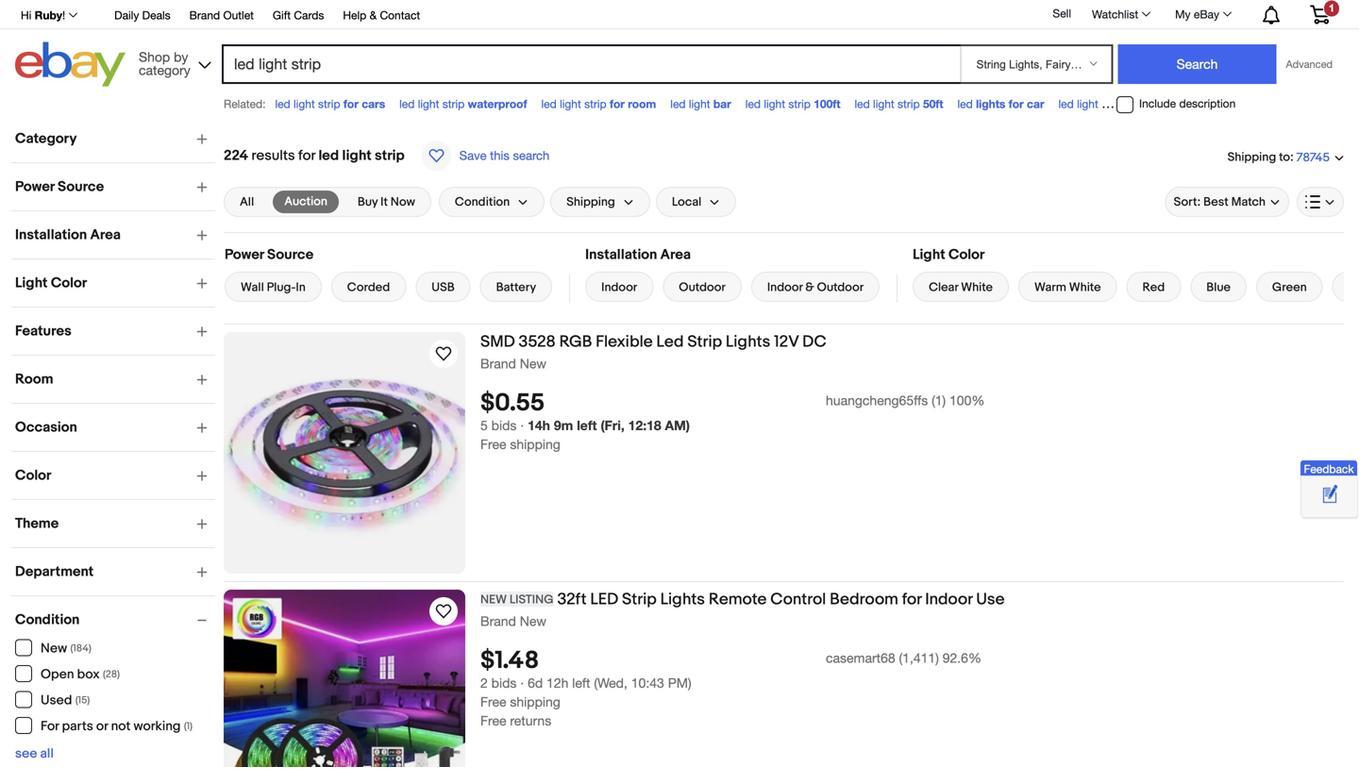 Task type: describe. For each thing, give the bounding box(es) containing it.
strip for led light strip 100ft
[[788, 97, 811, 110]]

brand inside new listing 32ft led strip lights remote control bedroom for indoor use brand new
[[480, 613, 516, 629]]

3 free from the top
[[480, 713, 506, 729]]

brand outlet link
[[189, 6, 254, 26]]

category
[[139, 62, 190, 78]]

0 horizontal spatial condition
[[15, 612, 80, 629]]

0 vertical spatial area
[[90, 227, 121, 244]]

indoor for indoor
[[601, 280, 637, 295]]

smd
[[480, 332, 515, 352]]

led light strip waterproof
[[399, 97, 527, 110]]

2 vertical spatial color
[[15, 467, 51, 484]]

(1) inside huangcheng65ffs (1) 100% 5 bids · 14h 9m left (fri, 12:18 am) free shipping
[[932, 393, 946, 408]]

main content containing $0.55
[[224, 121, 1359, 767]]

0 vertical spatial condition
[[455, 195, 510, 209]]

shipping for shipping to : 78745
[[1228, 150, 1276, 165]]

1 vertical spatial installation area
[[585, 246, 691, 263]]

sort:
[[1174, 195, 1201, 209]]

brand inside brand outlet link
[[189, 8, 220, 22]]

gift
[[273, 8, 291, 22]]

0 vertical spatial light color
[[913, 246, 985, 263]]

used
[[41, 693, 72, 709]]

light color button
[[15, 275, 215, 292]]

new inside smd 3528 rgb flexible led strip lights 12v dc brand new
[[520, 356, 546, 371]]

light for led light strip waterproof
[[418, 97, 439, 110]]

cars
[[362, 97, 385, 110]]

color button
[[15, 467, 215, 484]]

flexible
[[596, 332, 653, 352]]

watchlist
[[1092, 8, 1138, 21]]

shop by category button
[[130, 42, 215, 83]]

1 horizontal spatial power source
[[225, 246, 314, 263]]

12h
[[547, 676, 569, 691]]

led for led light strip for cars
[[275, 97, 290, 110]]

control
[[770, 590, 826, 610]]

for left room
[[610, 97, 625, 110]]

indoor & outdoor link
[[751, 272, 880, 302]]

rgb
[[559, 332, 592, 352]]

waterproof
[[468, 97, 527, 110]]

new left listing
[[480, 593, 507, 607]]

for left car
[[1009, 97, 1024, 110]]

or
[[96, 719, 108, 735]]

corded
[[347, 280, 390, 295]]

hi ruby !
[[21, 8, 65, 22]]

watchlist link
[[1082, 3, 1159, 25]]

light for led light bar
[[689, 97, 710, 110]]

0 horizontal spatial condition button
[[15, 612, 215, 629]]

brand outlet
[[189, 8, 254, 22]]

watch smd 3528 rgb flexible led strip lights 12v dc image
[[432, 343, 455, 365]]

wall
[[241, 280, 264, 295]]

shop by category banner
[[10, 0, 1344, 92]]

outdoor link
[[663, 272, 742, 302]]

1 horizontal spatial condition button
[[439, 187, 545, 217]]

red link
[[1126, 272, 1181, 302]]

new (184)
[[41, 641, 91, 657]]

for inside new listing 32ft led strip lights remote control bedroom for indoor use brand new
[[902, 590, 922, 610]]

results
[[251, 147, 295, 164]]

78745
[[1296, 150, 1330, 165]]

all link
[[228, 191, 265, 213]]

green link
[[1256, 272, 1323, 302]]

white for warm white
[[1069, 280, 1101, 295]]

ruby
[[35, 8, 62, 22]]

0 horizontal spatial light
[[15, 275, 48, 292]]

room
[[15, 371, 53, 388]]

led for led light strip for room
[[541, 97, 557, 110]]

casemart68
[[826, 650, 895, 666]]

(wed,
[[594, 676, 628, 691]]

dc
[[802, 332, 826, 352]]

auction
[[284, 194, 327, 209]]

lights inside new listing 32ft led strip lights remote control bedroom for indoor use brand new
[[660, 590, 705, 610]]

led inside main content
[[318, 147, 339, 164]]

!
[[62, 8, 65, 22]]

warm white
[[1034, 280, 1101, 295]]

shipping for 14h
[[510, 437, 560, 452]]

led light bar
[[670, 97, 731, 110]]

led
[[656, 332, 684, 352]]

clear white
[[929, 280, 993, 295]]

deals
[[142, 8, 171, 22]]

room button
[[15, 371, 215, 388]]

led for led light bar
[[670, 97, 686, 110]]

0 horizontal spatial source
[[58, 178, 104, 195]]

0 vertical spatial light
[[913, 246, 945, 263]]

new down listing
[[520, 613, 546, 629]]

(1) inside for parts or not working (1)
[[184, 721, 193, 733]]

(1,411)
[[899, 650, 939, 666]]

light for led light strip 100ft
[[764, 97, 785, 110]]

bids for 2
[[491, 676, 517, 691]]

category
[[15, 130, 77, 147]]

led for led light strip 50ft
[[855, 97, 870, 110]]

my
[[1175, 8, 1191, 21]]

Auction selected text field
[[284, 193, 327, 210]]

led light strip for cars
[[275, 97, 385, 110]]

led light strip outdoor
[[1059, 97, 1170, 110]]

smd 3528 rgb flexible led strip lights 12v dc heading
[[480, 332, 826, 352]]

Search for anything text field
[[225, 46, 957, 82]]

strip for led light strip 50ft
[[898, 97, 920, 110]]

2 outdoor from the left
[[817, 280, 864, 295]]

0 vertical spatial installation area
[[15, 227, 121, 244]]

listing options selector. list view selected. image
[[1305, 194, 1336, 210]]

open
[[41, 667, 74, 683]]

description
[[1179, 97, 1236, 110]]

help
[[343, 8, 366, 22]]

battery
[[496, 280, 536, 295]]

local
[[672, 195, 702, 209]]

indoor & outdoor
[[767, 280, 864, 295]]

smd 3528 rgb flexible led strip lights 12v dc image
[[224, 332, 465, 574]]

save this search
[[459, 148, 550, 163]]

1
[[1329, 2, 1335, 14]]

left for 12h
[[572, 676, 590, 691]]

sell
[[1053, 7, 1071, 20]]

occasion
[[15, 419, 77, 436]]

50ft
[[923, 97, 943, 110]]

led for led light strip waterproof
[[399, 97, 415, 110]]

watch 32ft led strip lights remote control bedroom for indoor use image
[[432, 600, 455, 623]]

$1.48
[[480, 647, 539, 676]]

led lights for car
[[958, 97, 1044, 110]]

12v
[[774, 332, 799, 352]]

it
[[380, 195, 388, 209]]

local button
[[656, 187, 736, 217]]

224
[[224, 147, 248, 164]]

blue
[[1207, 280, 1231, 295]]

auction link
[[273, 191, 339, 213]]

2
[[480, 676, 488, 691]]

theme button
[[15, 515, 215, 532]]

shipping button
[[550, 187, 650, 217]]

ebay
[[1194, 8, 1219, 21]]

1 link
[[1299, 0, 1341, 27]]

installation inside main content
[[585, 246, 657, 263]]

$0.55
[[480, 389, 545, 418]]

92.6%
[[943, 650, 982, 666]]

blue link
[[1190, 272, 1247, 302]]

(28)
[[103, 669, 120, 681]]

see all button
[[15, 746, 54, 762]]



Task type: vqa. For each thing, say whether or not it's contained in the screenshot.
Floor
no



Task type: locate. For each thing, give the bounding box(es) containing it.
new
[[520, 356, 546, 371], [480, 593, 507, 607], [520, 613, 546, 629], [41, 641, 67, 657]]

1 white from the left
[[961, 280, 993, 295]]

indoor up flexible
[[601, 280, 637, 295]]

led up auction
[[318, 147, 339, 164]]

led right room
[[670, 97, 686, 110]]

area inside main content
[[660, 246, 691, 263]]

1 outdoor from the left
[[679, 280, 726, 295]]

0 vertical spatial installation
[[15, 227, 87, 244]]

condition up new (184)
[[15, 612, 80, 629]]

advanced
[[1286, 58, 1333, 70]]

shipping up indoor link
[[566, 195, 615, 209]]

led for led light strip 100ft
[[745, 97, 761, 110]]

6d
[[528, 676, 543, 691]]

0 vertical spatial shipping
[[1228, 150, 1276, 165]]

light right cars
[[418, 97, 439, 110]]

1 · from the top
[[520, 418, 524, 433]]

light color up features at the left top of the page
[[15, 275, 87, 292]]

(1) right working on the bottom left of page
[[184, 721, 193, 733]]

brand left "outlet"
[[189, 8, 220, 22]]

brand down smd
[[480, 356, 516, 371]]

0 horizontal spatial power source
[[15, 178, 104, 195]]

1 vertical spatial area
[[660, 246, 691, 263]]

occasion button
[[15, 419, 215, 436]]

save
[[459, 148, 487, 163]]

light up 'buy'
[[342, 147, 372, 164]]

led light strip 50ft
[[855, 97, 943, 110]]

installation area button
[[15, 227, 215, 244]]

2 white from the left
[[1069, 280, 1101, 295]]

0 horizontal spatial power
[[15, 178, 54, 195]]

category button
[[15, 130, 215, 147]]

led right car
[[1059, 97, 1074, 110]]

color up features at the left top of the page
[[51, 275, 87, 292]]

shipping for shipping
[[566, 195, 615, 209]]

condition button
[[439, 187, 545, 217], [15, 612, 215, 629]]

strip left the 100ft
[[788, 97, 811, 110]]

2 shipping from the top
[[510, 694, 560, 710]]

source up plug-
[[267, 246, 314, 263]]

lights
[[726, 332, 770, 352], [660, 590, 705, 610]]

lights left 12v
[[726, 332, 770, 352]]

power down category
[[15, 178, 54, 195]]

light down search for anything text box
[[560, 97, 581, 110]]

features button
[[15, 323, 215, 340]]

bids inside casemart68 (1,411) 92.6% 2 bids · 6d 12h left (wed, 10:43 pm) free shipping free returns
[[491, 676, 517, 691]]

department button
[[15, 563, 215, 580]]

1 horizontal spatial lights
[[726, 332, 770, 352]]

0 horizontal spatial (1)
[[184, 721, 193, 733]]

strip for led light strip for room
[[584, 97, 607, 110]]

1 bids from the top
[[491, 418, 517, 433]]

strip inside new listing 32ft led strip lights remote control bedroom for indoor use brand new
[[622, 590, 657, 610]]

2 vertical spatial brand
[[480, 613, 516, 629]]

power source up wall plug-in link
[[225, 246, 314, 263]]

wall plug-in
[[241, 280, 306, 295]]

warm
[[1034, 280, 1066, 295]]

my ebay
[[1175, 8, 1219, 21]]

strip left waterproof
[[442, 97, 465, 110]]

0 horizontal spatial strip
[[622, 590, 657, 610]]

led left lights
[[958, 97, 973, 110]]

0 vertical spatial source
[[58, 178, 104, 195]]

wall plug-in link
[[225, 272, 322, 302]]

outdoor up "led"
[[679, 280, 726, 295]]

0 vertical spatial power
[[15, 178, 54, 195]]

0 vertical spatial shipping
[[510, 437, 560, 452]]

100%
[[950, 393, 985, 408]]

white right clear
[[961, 280, 993, 295]]

condition button up (184) at the bottom left
[[15, 612, 215, 629]]

& up dc
[[805, 280, 814, 295]]

1 horizontal spatial condition
[[455, 195, 510, 209]]

1 horizontal spatial light color
[[913, 246, 985, 263]]

1 vertical spatial color
[[51, 275, 87, 292]]

free inside huangcheng65ffs (1) 100% 5 bids · 14h 9m left (fri, 12:18 am) free shipping
[[480, 437, 506, 452]]

account navigation
[[10, 0, 1344, 29]]

room
[[628, 97, 656, 110]]

0 horizontal spatial installation area
[[15, 227, 121, 244]]

light left bar at top right
[[689, 97, 710, 110]]

14h
[[528, 418, 550, 433]]

1 vertical spatial lights
[[660, 590, 705, 610]]

color up theme
[[15, 467, 51, 484]]

led
[[590, 590, 618, 610]]

32ft led strip lights remote control bedroom for indoor use image
[[224, 590, 465, 767]]

led right waterproof
[[541, 97, 557, 110]]

am)
[[665, 418, 690, 433]]

1 vertical spatial light
[[15, 275, 48, 292]]

(1)
[[932, 393, 946, 408], [184, 721, 193, 733]]

0 vertical spatial free
[[480, 437, 506, 452]]

outdoor
[[679, 280, 726, 295], [817, 280, 864, 295]]

include description
[[1139, 97, 1236, 110]]

2 · from the top
[[520, 676, 524, 691]]

this
[[490, 148, 510, 163]]

0 horizontal spatial indoor
[[601, 280, 637, 295]]

light color
[[913, 246, 985, 263], [15, 275, 87, 292]]

· for 14h
[[520, 418, 524, 433]]

free left returns at the bottom left of the page
[[480, 713, 506, 729]]

1 shipping from the top
[[510, 437, 560, 452]]

bar
[[713, 97, 731, 110]]

1 vertical spatial source
[[267, 246, 314, 263]]

outdoor up dc
[[817, 280, 864, 295]]

in
[[296, 280, 306, 295]]

left right 9m
[[577, 418, 597, 433]]

light up 224 results for led light strip
[[294, 97, 315, 110]]

left right 12h
[[572, 676, 590, 691]]

1 vertical spatial condition button
[[15, 612, 215, 629]]

224 results for led light strip
[[224, 147, 405, 164]]

free for 2
[[480, 694, 506, 710]]

strip left 50ft
[[898, 97, 920, 110]]

casemart68 (1,411) 92.6% 2 bids · 6d 12h left (wed, 10:43 pm) free shipping free returns
[[480, 650, 982, 729]]

free
[[480, 437, 506, 452], [480, 694, 506, 710], [480, 713, 506, 729]]

now
[[391, 195, 415, 209]]

9m
[[554, 418, 573, 433]]

bids inside huangcheng65ffs (1) 100% 5 bids · 14h 9m left (fri, 12:18 am) free shipping
[[491, 418, 517, 433]]

1 vertical spatial shipping
[[566, 195, 615, 209]]

0 vertical spatial ·
[[520, 418, 524, 433]]

strip left cars
[[318, 97, 340, 110]]

light for led light strip for room
[[560, 97, 581, 110]]

left inside casemart68 (1,411) 92.6% 2 bids · 6d 12h left (wed, 10:43 pm) free shipping free returns
[[572, 676, 590, 691]]

light color up clear
[[913, 246, 985, 263]]

shipping inside huangcheng65ffs (1) 100% 5 bids · 14h 9m left (fri, 12:18 am) free shipping
[[510, 437, 560, 452]]

light up clear
[[913, 246, 945, 263]]

1 horizontal spatial light
[[913, 246, 945, 263]]

indoor for indoor & outdoor
[[767, 280, 803, 295]]

& for help
[[370, 8, 377, 22]]

light for led light strip outdoor
[[1077, 97, 1098, 110]]

0 vertical spatial brand
[[189, 8, 220, 22]]

0 vertical spatial strip
[[687, 332, 722, 352]]

lights inside smd 3528 rgb flexible led strip lights 12v dc brand new
[[726, 332, 770, 352]]

installation area down power source dropdown button at the left
[[15, 227, 121, 244]]

· inside casemart68 (1,411) 92.6% 2 bids · 6d 12h left (wed, 10:43 pm) free shipping free returns
[[520, 676, 524, 691]]

0 horizontal spatial white
[[961, 280, 993, 295]]

1 horizontal spatial white
[[1069, 280, 1101, 295]]

0 horizontal spatial outdoor
[[679, 280, 726, 295]]

smd 3528 rgb flexible led strip lights 12v dc brand new
[[480, 332, 826, 371]]

listing
[[510, 593, 554, 607]]

working
[[134, 719, 181, 735]]

light
[[913, 246, 945, 263], [15, 275, 48, 292]]

shipping inside shipping to : 78745
[[1228, 150, 1276, 165]]

1 vertical spatial &
[[805, 280, 814, 295]]

led right bar at top right
[[745, 97, 761, 110]]

red
[[1143, 280, 1165, 295]]

contact
[[380, 8, 420, 22]]

shipping to : 78745
[[1228, 150, 1330, 165]]

area up outdoor link
[[660, 246, 691, 263]]

0 vertical spatial power source
[[15, 178, 104, 195]]

strip down search for anything text box
[[584, 97, 607, 110]]

0 horizontal spatial lights
[[660, 590, 705, 610]]

see all
[[15, 746, 54, 762]]

1 vertical spatial strip
[[622, 590, 657, 610]]

bids right 2
[[491, 676, 517, 691]]

0 horizontal spatial &
[[370, 8, 377, 22]]

help & contact link
[[343, 6, 420, 26]]

shipping down 14h
[[510, 437, 560, 452]]

left inside huangcheng65ffs (1) 100% 5 bids · 14h 9m left (fri, 12:18 am) free shipping
[[577, 418, 597, 433]]

usb link
[[416, 272, 471, 302]]

1 free from the top
[[480, 437, 506, 452]]

1 vertical spatial power
[[225, 246, 264, 263]]

& right help
[[370, 8, 377, 22]]

free down 2
[[480, 694, 506, 710]]

led right the related:
[[275, 97, 290, 110]]

1 vertical spatial brand
[[480, 356, 516, 371]]

· left 14h
[[520, 418, 524, 433]]

new up open at the bottom left
[[41, 641, 67, 657]]

installation down power source dropdown button at the left
[[15, 227, 87, 244]]

1 horizontal spatial source
[[267, 246, 314, 263]]

lights left remote
[[660, 590, 705, 610]]

1 vertical spatial free
[[480, 694, 506, 710]]

shipping for 6d
[[510, 694, 560, 710]]

new down '3528'
[[520, 356, 546, 371]]

warm white link
[[1018, 272, 1117, 302]]

shipping left to
[[1228, 150, 1276, 165]]

0 horizontal spatial installation
[[15, 227, 87, 244]]

light right car
[[1077, 97, 1098, 110]]

white for clear white
[[961, 280, 993, 295]]

2 bids from the top
[[491, 676, 517, 691]]

not
[[111, 719, 131, 735]]

0 vertical spatial bids
[[491, 418, 517, 433]]

0 vertical spatial condition button
[[439, 187, 545, 217]]

strip for led light strip waterproof
[[442, 97, 465, 110]]

installation area up indoor link
[[585, 246, 691, 263]]

strip right "led"
[[687, 332, 722, 352]]

1 horizontal spatial area
[[660, 246, 691, 263]]

0 vertical spatial color
[[949, 246, 985, 263]]

1 horizontal spatial outdoor
[[817, 280, 864, 295]]

hi
[[21, 8, 31, 22]]

brand down listing
[[480, 613, 516, 629]]

None submit
[[1118, 44, 1277, 84]]

1 vertical spatial condition
[[15, 612, 80, 629]]

car
[[1027, 97, 1044, 110]]

strip for led light strip for cars
[[318, 97, 340, 110]]

source down category dropdown button
[[58, 178, 104, 195]]

(fri,
[[601, 418, 625, 433]]

1 horizontal spatial installation area
[[585, 246, 691, 263]]

condition down save this search button on the top of page
[[455, 195, 510, 209]]

open box (28)
[[41, 667, 120, 683]]

color up "clear white" link
[[949, 246, 985, 263]]

free for 5
[[480, 437, 506, 452]]

power up wall in the top left of the page
[[225, 246, 264, 263]]

green
[[1272, 280, 1307, 295]]

shop by category
[[139, 49, 190, 78]]

light left 50ft
[[873, 97, 894, 110]]

left for 9m
[[577, 418, 597, 433]]

free down 5
[[480, 437, 506, 452]]

for right bedroom
[[902, 590, 922, 610]]

1 horizontal spatial strip
[[687, 332, 722, 352]]

daily
[[114, 8, 139, 22]]

indoor left use
[[925, 590, 973, 610]]

32ft led strip lights remote control bedroom for indoor use heading
[[480, 590, 1005, 610]]

buy
[[358, 195, 378, 209]]

strip up buy it now link
[[375, 147, 405, 164]]

led right cars
[[399, 97, 415, 110]]

all
[[40, 746, 54, 762]]

0 vertical spatial left
[[577, 418, 597, 433]]

1 vertical spatial left
[[572, 676, 590, 691]]

light right bar at top right
[[764, 97, 785, 110]]

1 vertical spatial power source
[[225, 246, 314, 263]]

power source down category
[[15, 178, 104, 195]]

for
[[41, 719, 59, 735]]

0 vertical spatial (1)
[[932, 393, 946, 408]]

my ebay link
[[1165, 3, 1240, 25]]

· inside huangcheng65ffs (1) 100% 5 bids · 14h 9m left (fri, 12:18 am) free shipping
[[520, 418, 524, 433]]

0 horizontal spatial area
[[90, 227, 121, 244]]

include
[[1139, 97, 1176, 110]]

strip for led light strip outdoor
[[1102, 97, 1124, 110]]

brand inside smd 3528 rgb flexible led strip lights 12v dc brand new
[[480, 356, 516, 371]]

main content
[[224, 121, 1359, 767]]

bids right 5
[[491, 418, 517, 433]]

bids for 5
[[491, 418, 517, 433]]

shop
[[139, 49, 170, 65]]

1 vertical spatial light color
[[15, 275, 87, 292]]

corded link
[[331, 272, 406, 302]]

strip
[[318, 97, 340, 110], [442, 97, 465, 110], [584, 97, 607, 110], [788, 97, 811, 110], [898, 97, 920, 110], [1102, 97, 1124, 110], [375, 147, 405, 164]]

used (15)
[[41, 693, 90, 709]]

shipping inside dropdown button
[[566, 195, 615, 209]]

indoor up 12v
[[767, 280, 803, 295]]

led right the 100ft
[[855, 97, 870, 110]]

1 vertical spatial bids
[[491, 676, 517, 691]]

all
[[240, 195, 254, 209]]

0 vertical spatial &
[[370, 8, 377, 22]]

shipping inside casemart68 (1,411) 92.6% 2 bids · 6d 12h left (wed, 10:43 pm) free shipping free returns
[[510, 694, 560, 710]]

strip inside smd 3528 rgb flexible led strip lights 12v dc brand new
[[687, 332, 722, 352]]

(1) left 100%
[[932, 393, 946, 408]]

strip right led
[[622, 590, 657, 610]]

1 vertical spatial (1)
[[184, 721, 193, 733]]

1 horizontal spatial &
[[805, 280, 814, 295]]

(15)
[[75, 695, 90, 707]]

outdoor
[[1127, 97, 1170, 110]]

save this search button
[[416, 140, 555, 172]]

strip left outdoor
[[1102, 97, 1124, 110]]

2 free from the top
[[480, 694, 506, 710]]

installation up indoor link
[[585, 246, 657, 263]]

sell link
[[1044, 7, 1080, 20]]

· left "6d" on the bottom left of page
[[520, 676, 524, 691]]

led for led lights for car
[[958, 97, 973, 110]]

1 vertical spatial installation
[[585, 246, 657, 263]]

shipping down "6d" on the bottom left of page
[[510, 694, 560, 710]]

2 vertical spatial free
[[480, 713, 506, 729]]

light inside main content
[[342, 147, 372, 164]]

1 vertical spatial ·
[[520, 676, 524, 691]]

cards
[[294, 8, 324, 22]]

& for indoor
[[805, 280, 814, 295]]

indoor link
[[585, 272, 653, 302]]

· for 6d
[[520, 676, 524, 691]]

feedback
[[1304, 462, 1354, 476]]

0 horizontal spatial light color
[[15, 275, 87, 292]]

advanced link
[[1277, 45, 1342, 83]]

2 horizontal spatial indoor
[[925, 590, 973, 610]]

& inside 'link'
[[370, 8, 377, 22]]

none submit inside shop by category 'banner'
[[1118, 44, 1277, 84]]

clear
[[929, 280, 958, 295]]

gift cards link
[[273, 6, 324, 26]]

light for led light strip for cars
[[294, 97, 315, 110]]

0 vertical spatial lights
[[726, 332, 770, 352]]

led
[[275, 97, 290, 110], [399, 97, 415, 110], [541, 97, 557, 110], [670, 97, 686, 110], [745, 97, 761, 110], [855, 97, 870, 110], [958, 97, 973, 110], [1059, 97, 1074, 110], [318, 147, 339, 164]]

0 horizontal spatial shipping
[[566, 195, 615, 209]]

light for led light strip 50ft
[[873, 97, 894, 110]]

1 horizontal spatial indoor
[[767, 280, 803, 295]]

1 horizontal spatial (1)
[[932, 393, 946, 408]]

1 horizontal spatial power
[[225, 246, 264, 263]]

huangcheng65ffs (1) 100% 5 bids · 14h 9m left (fri, 12:18 am) free shipping
[[480, 393, 985, 452]]

1 horizontal spatial shipping
[[1228, 150, 1276, 165]]

light up features at the left top of the page
[[15, 275, 48, 292]]

condition button down save this search button on the top of page
[[439, 187, 545, 217]]

white right warm
[[1069, 280, 1101, 295]]

department
[[15, 563, 94, 580]]

for left cars
[[343, 97, 359, 110]]

1 horizontal spatial installation
[[585, 246, 657, 263]]

for right results
[[298, 147, 315, 164]]

strip inside main content
[[375, 147, 405, 164]]

led for led light strip outdoor
[[1059, 97, 1074, 110]]

area down power source dropdown button at the left
[[90, 227, 121, 244]]

color inside main content
[[949, 246, 985, 263]]

1 vertical spatial shipping
[[510, 694, 560, 710]]

parts
[[62, 719, 93, 735]]

indoor inside new listing 32ft led strip lights remote control bedroom for indoor use brand new
[[925, 590, 973, 610]]



